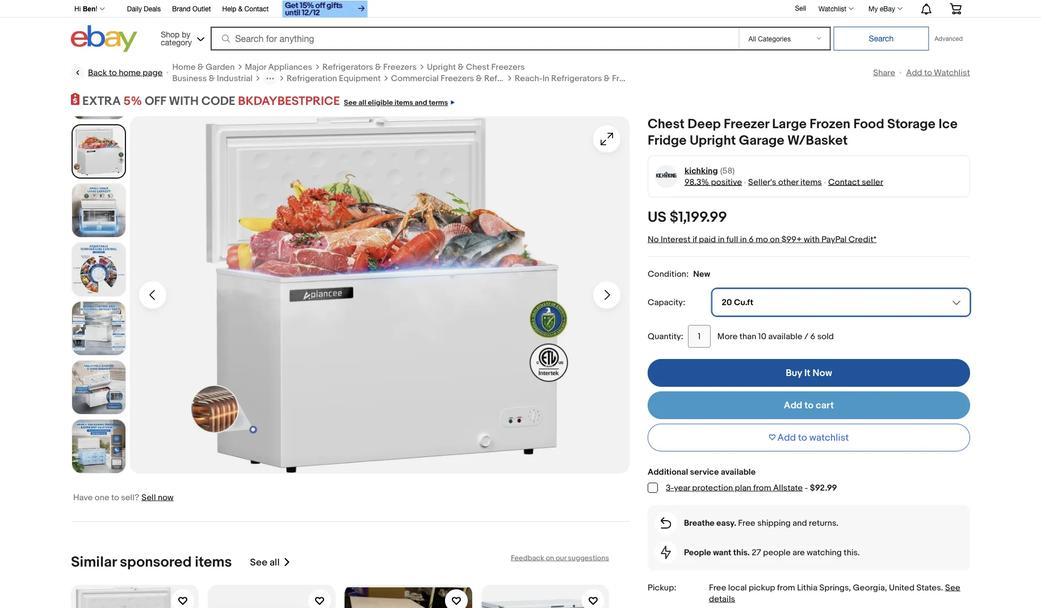 Task type: locate. For each thing, give the bounding box(es) containing it.
picture 29 of 31 image
[[72, 302, 126, 356]]

0 vertical spatial and
[[415, 99, 427, 107]]

1 vertical spatial with details__icon image
[[661, 546, 671, 560]]

0 horizontal spatial available
[[721, 467, 756, 478]]

1 vertical spatial contact
[[829, 177, 860, 187]]

account navigation
[[68, 0, 971, 19]]

no interest if paid in full in 6 mo on $99+ with paypal credit* link
[[648, 235, 877, 245]]

no interest if paid in full in 6 mo on $99+ with paypal credit*
[[648, 235, 877, 245]]

& inside "link"
[[458, 62, 464, 72]]

add
[[907, 68, 923, 78], [784, 400, 803, 412], [778, 432, 796, 444]]

& for industrial
[[209, 73, 215, 83]]

1 horizontal spatial free
[[739, 519, 756, 529]]

0 horizontal spatial on
[[546, 554, 554, 563]]

refrigerators right in
[[552, 73, 602, 83]]

deals
[[144, 5, 161, 13]]

with details__icon image
[[661, 518, 672, 529], [661, 546, 671, 560]]

1 vertical spatial upright
[[690, 133, 736, 149]]

feedback on our suggestions link
[[511, 554, 609, 563]]

None submit
[[834, 27, 929, 51]]

back
[[88, 68, 107, 78]]

1 horizontal spatial watchlist
[[934, 68, 971, 78]]

0 vertical spatial add
[[907, 68, 923, 78]]

add left cart
[[784, 400, 803, 412]]

0 vertical spatial on
[[770, 235, 780, 245]]

1 horizontal spatial this.
[[844, 548, 860, 558]]

paid
[[699, 235, 716, 245]]

deep
[[688, 116, 721, 133]]

from right plan
[[754, 483, 772, 494]]

ebay
[[880, 5, 896, 12]]

0 horizontal spatial chest
[[466, 62, 490, 72]]

cart
[[816, 400, 834, 412]]

add to cart
[[784, 400, 834, 412]]

add for add to watchlist
[[778, 432, 796, 444]]

available left /
[[769, 332, 803, 342]]

1 vertical spatial available
[[721, 467, 756, 478]]

and for terms
[[415, 99, 427, 107]]

no
[[648, 235, 659, 245]]

to left watchlist
[[799, 432, 808, 444]]

freezers
[[383, 62, 417, 72], [492, 62, 525, 72], [441, 73, 474, 83], [612, 73, 646, 83]]

2 vertical spatial add
[[778, 432, 796, 444]]

2 in from the left
[[740, 235, 747, 245]]

major
[[245, 62, 266, 72]]

1 horizontal spatial upright
[[690, 133, 736, 149]]

ben
[[83, 5, 96, 13]]

similar sponsored items
[[71, 554, 232, 572]]

chest deep freezer large frozen food storage ice fridge upright garage w/basket - picture 26 of 31 image
[[130, 116, 630, 474]]

condition:
[[648, 269, 689, 279]]

1 vertical spatial on
[[546, 554, 554, 563]]

to for home
[[109, 68, 117, 78]]

0 horizontal spatial see
[[250, 557, 268, 569]]

2 horizontal spatial see
[[946, 583, 961, 594]]

kichking image
[[655, 165, 678, 188]]

1 horizontal spatial contact
[[829, 177, 860, 187]]

with
[[804, 235, 820, 245]]

with details__icon image for people
[[661, 546, 671, 560]]

storage
[[888, 116, 936, 133]]

buy it now link
[[648, 360, 971, 387]]

1 horizontal spatial items
[[395, 99, 413, 107]]

chest
[[466, 62, 490, 72], [648, 116, 685, 133]]

10
[[759, 332, 767, 342]]

refrigerators
[[323, 62, 373, 72], [484, 73, 535, 83], [552, 73, 602, 83]]

free up details
[[709, 583, 727, 594]]

& inside account navigation
[[238, 5, 243, 13]]

1 horizontal spatial from
[[778, 583, 796, 594]]

upright up commercial freezers & refrigerators
[[427, 62, 456, 72]]

contact right help
[[245, 5, 269, 13]]

2 vertical spatial items
[[195, 554, 232, 572]]

1 vertical spatial add
[[784, 400, 803, 412]]

on left "our"
[[546, 554, 554, 563]]

& for freezers
[[375, 62, 382, 72]]

add inside button
[[778, 432, 796, 444]]

to down advanced link
[[925, 68, 933, 78]]

add right share button at top
[[907, 68, 923, 78]]

contact left seller
[[829, 177, 860, 187]]

feedback
[[511, 554, 544, 563]]

1 horizontal spatial see
[[344, 99, 357, 107]]

georgia,
[[853, 583, 887, 594]]

0 vertical spatial see
[[344, 99, 357, 107]]

fridge
[[648, 133, 687, 149]]

items right other
[[801, 177, 822, 187]]

available up plan
[[721, 467, 756, 478]]

and left the returns.
[[793, 519, 807, 529]]

1 vertical spatial 6
[[811, 332, 816, 342]]

upright & chest freezers
[[427, 62, 525, 72]]

shop by category button
[[156, 25, 207, 50]]

0 horizontal spatial free
[[709, 583, 727, 594]]

(58)
[[721, 166, 735, 176]]

1 vertical spatial chest
[[648, 116, 685, 133]]

large
[[773, 116, 807, 133]]

on right mo
[[770, 235, 780, 245]]

from left lithia
[[778, 583, 796, 594]]

1 horizontal spatial all
[[359, 99, 366, 107]]

0 vertical spatial available
[[769, 332, 803, 342]]

0 horizontal spatial contact
[[245, 5, 269, 13]]

add to watchlist button
[[648, 424, 971, 452]]

in right full
[[740, 235, 747, 245]]

terms
[[429, 99, 448, 107]]

in left full
[[718, 235, 725, 245]]

0 vertical spatial chest
[[466, 62, 490, 72]]

page
[[143, 68, 163, 78]]

states
[[917, 583, 942, 594]]

items right eligible
[[395, 99, 413, 107]]

and left terms on the left top of the page
[[415, 99, 427, 107]]

6 left mo
[[749, 235, 754, 245]]

united
[[889, 583, 915, 594]]

refrigerators up equipment
[[323, 62, 373, 72]]

2 vertical spatial see
[[946, 583, 961, 594]]

ice
[[939, 116, 958, 133]]

-
[[805, 483, 808, 494]]

shipping
[[758, 519, 791, 529]]

1 horizontal spatial in
[[740, 235, 747, 245]]

0 horizontal spatial all
[[270, 557, 280, 569]]

0 horizontal spatial this.
[[734, 548, 750, 558]]

refrigerators down upright & chest freezers "link"
[[484, 73, 535, 83]]

see all link
[[250, 554, 291, 572]]

add down "add to cart" link at the right bottom of page
[[778, 432, 796, 444]]

see inside see details
[[946, 583, 961, 594]]

business
[[172, 73, 207, 83]]

business & industrial
[[172, 73, 253, 83]]

chest up commercial freezers & refrigerators
[[466, 62, 490, 72]]

0 horizontal spatial 6
[[749, 235, 754, 245]]

0 vertical spatial items
[[395, 99, 413, 107]]

0 horizontal spatial upright
[[427, 62, 456, 72]]

reach-
[[515, 73, 543, 83]]

see for see all eligible items and terms
[[344, 99, 357, 107]]

items left see all text box
[[195, 554, 232, 572]]

brand outlet link
[[172, 3, 211, 16]]

6 right /
[[811, 332, 816, 342]]

us $1,199.99
[[648, 209, 727, 227]]

extra
[[82, 94, 121, 109]]

sell left now
[[142, 493, 156, 503]]

0 vertical spatial 6
[[749, 235, 754, 245]]

to right back
[[109, 68, 117, 78]]

additional service available
[[648, 467, 756, 478]]

1 vertical spatial items
[[801, 177, 822, 187]]

contact
[[245, 5, 269, 13], [829, 177, 860, 187]]

have one to sell? sell now
[[73, 493, 174, 503]]

breathe easy. free shipping and returns.
[[684, 519, 839, 529]]

watching
[[807, 548, 842, 558]]

to inside button
[[799, 432, 808, 444]]

sold
[[818, 332, 834, 342]]

reach-in refrigerators & freezers link
[[515, 73, 646, 84]]

0 vertical spatial upright
[[427, 62, 456, 72]]

0 horizontal spatial from
[[754, 483, 772, 494]]

0 horizontal spatial watchlist
[[819, 5, 847, 12]]

0 vertical spatial contact
[[245, 5, 269, 13]]

chest left deep
[[648, 116, 685, 133]]

picture 26 of 31 image
[[73, 126, 125, 178]]

1 horizontal spatial chest
[[648, 116, 685, 133]]

sell link
[[790, 4, 812, 12]]

returns.
[[809, 519, 839, 529]]

brand outlet
[[172, 5, 211, 13]]

& for garden
[[198, 62, 204, 72]]

1 vertical spatial all
[[270, 557, 280, 569]]

hi
[[74, 5, 81, 13]]

see
[[344, 99, 357, 107], [250, 557, 268, 569], [946, 583, 961, 594]]

chest inside chest deep freezer large frozen food storage ice fridge upright garage w/basket
[[648, 116, 685, 133]]

1 vertical spatial and
[[793, 519, 807, 529]]

free right easy.
[[739, 519, 756, 529]]

5%
[[124, 94, 142, 109]]

category
[[161, 37, 192, 47]]

watchlist down "advanced"
[[934, 68, 971, 78]]

2 horizontal spatial refrigerators
[[552, 73, 602, 83]]

0 vertical spatial watchlist
[[819, 5, 847, 12]]

1 horizontal spatial sell
[[795, 4, 806, 12]]

with details__icon image left people
[[661, 546, 671, 560]]

watchlist right sell link
[[819, 5, 847, 12]]

to left cart
[[805, 400, 814, 412]]

2 this. from the left
[[844, 548, 860, 558]]

0 vertical spatial with details__icon image
[[661, 518, 672, 529]]

add to watchlist
[[778, 432, 849, 444]]

0 vertical spatial free
[[739, 519, 756, 529]]

1 vertical spatial see
[[250, 557, 268, 569]]

sponsored
[[120, 554, 192, 572]]

hi ben !
[[74, 5, 98, 13]]

0 horizontal spatial in
[[718, 235, 725, 245]]

0 horizontal spatial items
[[195, 554, 232, 572]]

frozen
[[810, 116, 851, 133]]

code
[[201, 94, 235, 109]]

0 vertical spatial all
[[359, 99, 366, 107]]

chest inside "link"
[[466, 62, 490, 72]]

see details
[[709, 583, 961, 605]]

0 horizontal spatial and
[[415, 99, 427, 107]]

this. right "watching"
[[844, 548, 860, 558]]

springs,
[[820, 583, 851, 594]]

1 horizontal spatial and
[[793, 519, 807, 529]]

my ebay link
[[863, 2, 908, 15]]

all for see all eligible items and terms
[[359, 99, 366, 107]]

outlet
[[193, 5, 211, 13]]

items
[[395, 99, 413, 107], [801, 177, 822, 187], [195, 554, 232, 572]]

this. left 27
[[734, 548, 750, 558]]

picture 30 of 31 image
[[72, 361, 126, 415]]

commercial
[[391, 73, 439, 83]]

with details__icon image left breathe
[[661, 518, 672, 529]]

1 horizontal spatial available
[[769, 332, 803, 342]]

98.3% positive
[[685, 177, 742, 187]]

advanced link
[[929, 27, 969, 50]]

brand
[[172, 5, 191, 13]]

upright up kichking (58)
[[690, 133, 736, 149]]

0 horizontal spatial sell
[[142, 493, 156, 503]]

kichking (58)
[[685, 166, 735, 176]]

sell left the watchlist "link"
[[795, 4, 806, 12]]

with details__icon image for breathe
[[661, 518, 672, 529]]

2 horizontal spatial items
[[801, 177, 822, 187]]

0 vertical spatial sell
[[795, 4, 806, 12]]

off
[[145, 94, 166, 109]]

1 vertical spatial free
[[709, 583, 727, 594]]

all for see all
[[270, 557, 280, 569]]

watchlist link
[[813, 2, 859, 15]]

daily deals
[[127, 5, 161, 13]]



Task type: describe. For each thing, give the bounding box(es) containing it.
& for chest
[[458, 62, 464, 72]]

picture 27 of 31 image
[[72, 184, 126, 237]]

1 horizontal spatial refrigerators
[[484, 73, 535, 83]]

watchlist inside "link"
[[819, 5, 847, 12]]

add for add to watchlist
[[907, 68, 923, 78]]

contact inside account navigation
[[245, 5, 269, 13]]

lithia
[[797, 583, 818, 594]]

allstate
[[774, 483, 803, 494]]

more than 10 available / 6 sold
[[718, 332, 834, 342]]

watchlist
[[810, 432, 849, 444]]

sell now link
[[142, 493, 174, 503]]

to for watchlist
[[799, 432, 808, 444]]

share
[[874, 68, 896, 78]]

similar
[[71, 554, 117, 572]]

buy
[[786, 368, 803, 379]]

want
[[713, 548, 732, 558]]

help
[[222, 5, 236, 13]]

than
[[740, 332, 757, 342]]

refrigeration equipment
[[287, 73, 381, 83]]

refrigeration equipment link
[[287, 73, 381, 84]]

appliances
[[268, 62, 312, 72]]

industrial
[[217, 73, 253, 83]]

1 vertical spatial from
[[778, 583, 796, 594]]

get an extra 15% off image
[[282, 1, 368, 18]]

additional
[[648, 467, 688, 478]]

us
[[648, 209, 667, 227]]

with
[[169, 94, 199, 109]]

paypal
[[822, 235, 847, 245]]

See all text field
[[250, 557, 280, 569]]

Quantity: text field
[[688, 326, 711, 348]]

business & industrial link
[[172, 73, 253, 84]]

see all eligible items and terms
[[344, 99, 448, 107]]

people
[[684, 548, 712, 558]]

1 in from the left
[[718, 235, 725, 245]]

credit*
[[849, 235, 877, 245]]

$99+
[[782, 235, 802, 245]]

suggestions
[[568, 554, 609, 563]]

one
[[95, 493, 109, 503]]

home
[[119, 68, 141, 78]]

mo
[[756, 235, 768, 245]]

see all eligible items and terms link
[[340, 94, 455, 109]]

daily
[[127, 5, 142, 13]]

sell inside account navigation
[[795, 4, 806, 12]]

reach-in refrigerators & freezers
[[515, 73, 646, 83]]

major appliances
[[245, 62, 312, 72]]

eligible
[[368, 99, 393, 107]]

pickup
[[749, 583, 776, 594]]

kichking link
[[685, 165, 718, 177]]

equipment
[[339, 73, 381, 83]]

if
[[693, 235, 697, 245]]

1 horizontal spatial on
[[770, 235, 780, 245]]

upright inside chest deep freezer large frozen food storage ice fridge upright garage w/basket
[[690, 133, 736, 149]]

see details link
[[709, 583, 961, 605]]

commercial freezers & refrigerators link
[[391, 73, 535, 84]]

upright inside upright & chest freezers "link"
[[427, 62, 456, 72]]

and for returns.
[[793, 519, 807, 529]]

& for contact
[[238, 5, 243, 13]]

1 horizontal spatial 6
[[811, 332, 816, 342]]

/
[[805, 332, 809, 342]]

your shopping cart image
[[950, 3, 963, 14]]

people want this. 27 people are watching this.
[[684, 548, 860, 558]]

0 vertical spatial from
[[754, 483, 772, 494]]

shop by category
[[161, 30, 192, 47]]

positive
[[711, 177, 742, 187]]

daily deals link
[[127, 3, 161, 16]]

extra 5% off with code bkdaybestprice
[[82, 94, 340, 109]]

people
[[763, 548, 791, 558]]

my
[[869, 5, 878, 12]]

now
[[813, 368, 833, 379]]

are
[[793, 548, 805, 558]]

easy.
[[717, 519, 737, 529]]

1 vertical spatial watchlist
[[934, 68, 971, 78]]

capacity
[[648, 298, 683, 308]]

contact seller link
[[829, 177, 884, 187]]

items for seller's other items
[[801, 177, 822, 187]]

home
[[172, 62, 196, 72]]

add to cart link
[[648, 392, 971, 420]]

shop by category banner
[[68, 0, 971, 55]]

it
[[805, 368, 811, 379]]

our
[[556, 554, 567, 563]]

picture 28 of 31 image
[[72, 243, 126, 297]]

kichking
[[685, 166, 718, 176]]

local
[[729, 583, 747, 594]]

to for cart
[[805, 400, 814, 412]]

1 vertical spatial sell
[[142, 493, 156, 503]]

see for see details
[[946, 583, 961, 594]]

details
[[709, 595, 736, 605]]

items for similar sponsored items
[[195, 554, 232, 572]]

in
[[543, 73, 550, 83]]

chest deep freezer large frozen food storage ice fridge upright garage w/basket
[[648, 116, 958, 149]]

add for add to cart
[[784, 400, 803, 412]]

to right one
[[111, 493, 119, 503]]

0 horizontal spatial refrigerators
[[323, 62, 373, 72]]

Search for anything text field
[[213, 28, 737, 49]]

sell?
[[121, 493, 139, 503]]

by
[[182, 30, 191, 39]]

full
[[727, 235, 739, 245]]

none submit inside 'shop by category' banner
[[834, 27, 929, 51]]

commercial freezers & refrigerators
[[391, 73, 535, 83]]

freezers inside "link"
[[492, 62, 525, 72]]

share button
[[874, 68, 896, 78]]

refrigeration
[[287, 73, 337, 83]]

$1,199.99
[[670, 209, 727, 227]]

see for see all
[[250, 557, 268, 569]]

to for watchlist
[[925, 68, 933, 78]]

new
[[694, 269, 711, 279]]

contact seller
[[829, 177, 884, 187]]

plan
[[735, 483, 752, 494]]

upright & chest freezers link
[[427, 61, 525, 73]]

1 this. from the left
[[734, 548, 750, 558]]

my ebay
[[869, 5, 896, 12]]

back to home page
[[88, 68, 163, 78]]

more
[[718, 332, 738, 342]]

have
[[73, 493, 93, 503]]

see all
[[250, 557, 280, 569]]

picture 31 of 31 image
[[72, 420, 126, 474]]



Task type: vqa. For each thing, say whether or not it's contained in the screenshot.
Upright in the Chest Deep Freezer Large Frozen Food Storage Ice Fridge Upright Garage W/Basket
yes



